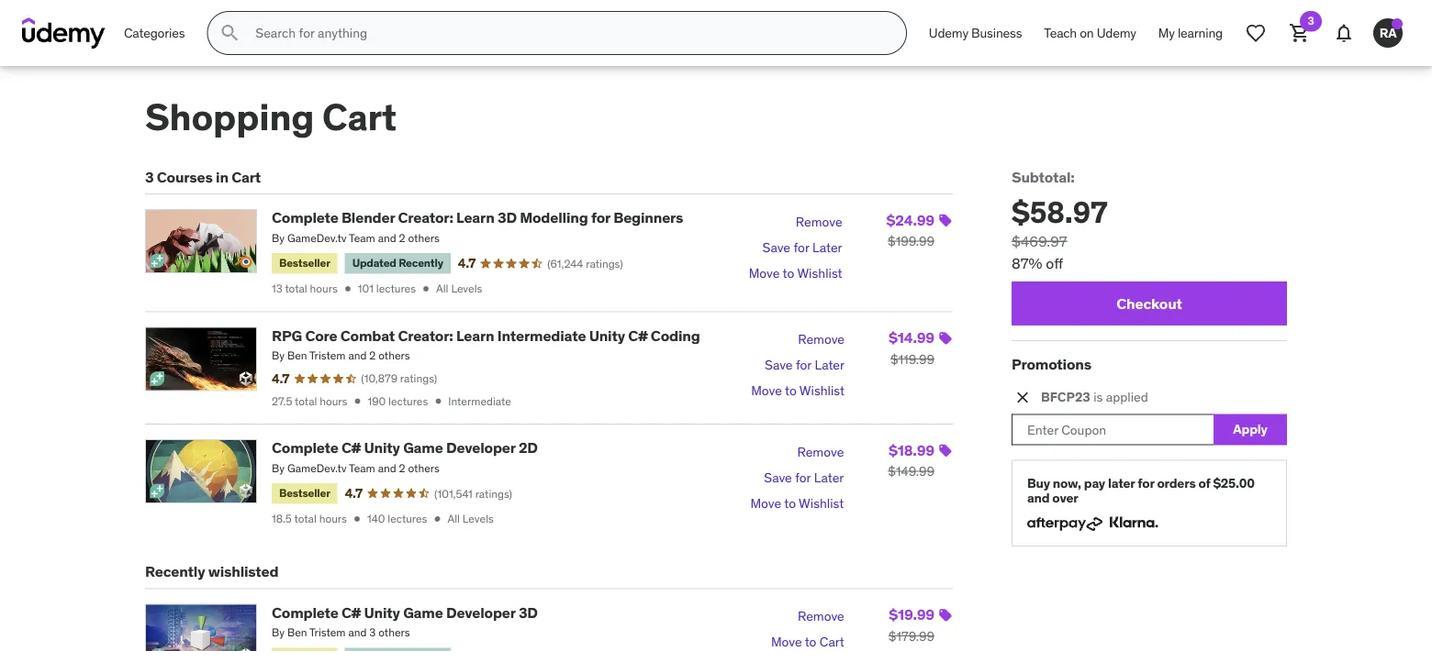 Task type: vqa. For each thing, say whether or not it's contained in the screenshot.
1st Complete from the top
yes



Task type: locate. For each thing, give the bounding box(es) containing it.
0 vertical spatial remove save for later move to wishlist
[[749, 214, 842, 282]]

(61,244
[[547, 257, 583, 271]]

1 coupon icon image from the top
[[938, 214, 953, 228]]

and inside rpg core combat creator: learn intermediate unity c# coding by ben tristem and 2 others
[[348, 349, 367, 363]]

lectures down 10,879 ratings element on the left bottom
[[388, 394, 428, 409]]

remove button for move to wishlist button corresponding to $24.99
[[796, 209, 842, 235]]

later
[[812, 239, 842, 256], [815, 357, 845, 374], [814, 470, 844, 486]]

1 vertical spatial complete
[[272, 439, 338, 458]]

2 vertical spatial hours
[[319, 512, 347, 526]]

0 vertical spatial move to wishlist button
[[749, 261, 842, 287]]

0 vertical spatial tristem
[[309, 349, 346, 363]]

0 vertical spatial save
[[762, 239, 790, 256]]

udemy left the business
[[929, 25, 968, 41]]

$14.99
[[889, 329, 934, 347]]

1 developer from the top
[[446, 439, 515, 458]]

and
[[378, 231, 396, 245], [348, 349, 367, 363], [378, 461, 396, 476], [1027, 490, 1050, 507], [348, 626, 367, 640]]

0 horizontal spatial 3d
[[497, 209, 517, 227]]

1 vertical spatial team
[[349, 461, 375, 476]]

1 vertical spatial lectures
[[388, 394, 428, 409]]

0 vertical spatial c#
[[628, 326, 648, 345]]

pay
[[1084, 475, 1105, 491]]

1 udemy from the left
[[929, 25, 968, 41]]

to for "save for later" button related to $24.99
[[783, 265, 794, 282]]

2 developer from the top
[[446, 603, 515, 622]]

2 vertical spatial save
[[764, 470, 792, 486]]

by up 13 at the left
[[272, 231, 285, 245]]

1 vertical spatial 3d
[[519, 603, 538, 622]]

1 complete from the top
[[272, 209, 338, 227]]

1 vertical spatial developer
[[446, 603, 515, 622]]

2 horizontal spatial cart
[[820, 634, 844, 651]]

developer
[[446, 439, 515, 458], [446, 603, 515, 622]]

0 vertical spatial game
[[403, 439, 443, 458]]

core
[[305, 326, 337, 345]]

2 vertical spatial total
[[294, 512, 317, 526]]

cart
[[322, 94, 396, 140], [231, 168, 261, 187], [820, 634, 844, 651]]

2 vertical spatial save for later button
[[764, 465, 844, 491]]

2 tristem from the top
[[309, 626, 346, 640]]

bestseller up 18.5 total hours
[[279, 486, 330, 501]]

ra link
[[1366, 11, 1410, 55]]

2 vertical spatial later
[[814, 470, 844, 486]]

gamedev.tv up 13 total hours
[[287, 231, 347, 245]]

1 vertical spatial all
[[447, 512, 460, 526]]

1 vertical spatial move to wishlist button
[[751, 379, 845, 404]]

1 vertical spatial 3
[[145, 168, 154, 187]]

creator: inside rpg core combat creator: learn intermediate unity c# coding by ben tristem and 2 others
[[398, 326, 453, 345]]

coupon icon image right '$14.99'
[[938, 331, 953, 346]]

27.5 total hours
[[272, 394, 347, 409]]

game inside complete c# unity game developer 2d by gamedev.tv team and 2 others
[[403, 439, 443, 458]]

udemy right on
[[1097, 25, 1136, 41]]

0 vertical spatial save for later button
[[762, 235, 842, 261]]

udemy business link
[[918, 11, 1033, 55]]

1 vertical spatial bestseller
[[279, 486, 330, 501]]

remove left $18.99
[[797, 444, 844, 461]]

1 tristem from the top
[[309, 349, 346, 363]]

afterpay image
[[1027, 518, 1102, 532]]

0 vertical spatial 4.7
[[458, 255, 476, 272]]

0 vertical spatial recently
[[399, 256, 443, 271]]

developer for 3d
[[446, 603, 515, 622]]

ratings) for 3d
[[586, 257, 623, 271]]

1 vertical spatial c#
[[341, 439, 361, 458]]

save for later button
[[762, 235, 842, 261], [765, 353, 845, 379], [764, 465, 844, 491]]

remove button left "$19.99"
[[798, 604, 844, 630]]

remove
[[796, 214, 842, 230], [798, 331, 845, 348], [797, 444, 844, 461], [798, 609, 844, 625]]

0 vertical spatial xxsmall image
[[432, 395, 445, 408]]

(101,541 ratings)
[[434, 487, 512, 501]]

1 game from the top
[[403, 439, 443, 458]]

remove inside remove move to cart
[[798, 609, 844, 625]]

0 vertical spatial ben
[[287, 349, 307, 363]]

shopping cart
[[145, 94, 396, 140]]

levels up rpg core combat creator: learn intermediate unity c# coding link
[[451, 282, 482, 296]]

2 vertical spatial remove save for later move to wishlist
[[750, 444, 844, 512]]

bestseller up 13 total hours
[[279, 256, 330, 271]]

2 vertical spatial 3
[[369, 626, 376, 640]]

complete
[[272, 209, 338, 227], [272, 439, 338, 458], [272, 603, 338, 622]]

0 vertical spatial all levels
[[436, 282, 482, 296]]

87%
[[1012, 254, 1042, 273]]

0 vertical spatial unity
[[589, 326, 625, 345]]

later for $24.99
[[812, 239, 842, 256]]

1 horizontal spatial 4.7
[[345, 485, 363, 502]]

1 vertical spatial save for later button
[[765, 353, 845, 379]]

1 vertical spatial all levels
[[447, 512, 494, 526]]

2d
[[519, 439, 538, 458]]

and left over
[[1027, 490, 1050, 507]]

now,
[[1053, 475, 1081, 491]]

4.7 up 18.5 total hours
[[345, 485, 363, 502]]

to for $18.99's "save for later" button
[[784, 495, 796, 512]]

0 vertical spatial wishlist
[[797, 265, 842, 282]]

1 horizontal spatial 3
[[369, 626, 376, 640]]

4 by from the top
[[272, 626, 285, 640]]

0 vertical spatial ratings)
[[586, 257, 623, 271]]

checkout button
[[1012, 282, 1287, 326]]

by inside complete blender creator: learn 3d modelling for beginners by gamedev.tv team and 2 others
[[272, 231, 285, 245]]

remove button left $18.99
[[797, 440, 844, 465]]

2 by from the top
[[272, 349, 285, 363]]

3 by from the top
[[272, 461, 285, 476]]

2 bestseller from the top
[[279, 486, 330, 501]]

ratings) right (101,541 on the left of the page
[[475, 487, 512, 501]]

remove left the $24.99
[[796, 214, 842, 230]]

to for the middle "save for later" button
[[785, 383, 797, 399]]

0 horizontal spatial cart
[[231, 168, 261, 187]]

recently wishlisted
[[145, 563, 278, 582]]

3 complete from the top
[[272, 603, 338, 622]]

1 gamedev.tv from the top
[[287, 231, 347, 245]]

lectures right "140"
[[388, 512, 427, 526]]

move to wishlist button
[[749, 261, 842, 287], [751, 379, 845, 404], [750, 491, 844, 517]]

udemy business
[[929, 25, 1022, 41]]

later left $149.99
[[814, 470, 844, 486]]

hours left 101
[[310, 282, 338, 296]]

remove for 'remove' 'button' corresponding to move to wishlist button corresponding to $24.99
[[796, 214, 842, 230]]

2 vertical spatial ratings)
[[475, 487, 512, 501]]

3 down complete c# unity game developer 3d 'link'
[[369, 626, 376, 640]]

0 vertical spatial learn
[[456, 209, 494, 227]]

0 horizontal spatial udemy
[[929, 25, 968, 41]]

0 vertical spatial 3d
[[497, 209, 517, 227]]

1 vertical spatial creator:
[[398, 326, 453, 345]]

2 vertical spatial c#
[[341, 603, 361, 622]]

modelling
[[520, 209, 588, 227]]

and inside complete blender creator: learn 3d modelling for beginners by gamedev.tv team and 2 others
[[378, 231, 396, 245]]

2 ben from the top
[[287, 626, 307, 640]]

save for $24.99
[[762, 239, 790, 256]]

for for the middle move to wishlist button 'remove' 'button'
[[796, 357, 812, 374]]

lectures down updated recently on the top left of the page
[[376, 282, 416, 296]]

2 vertical spatial 4.7
[[345, 485, 363, 502]]

1 vertical spatial ben
[[287, 626, 307, 640]]

lectures
[[376, 282, 416, 296], [388, 394, 428, 409], [388, 512, 427, 526]]

2 vertical spatial complete
[[272, 603, 338, 622]]

orders
[[1157, 475, 1196, 491]]

and up updated recently on the top left of the page
[[378, 231, 396, 245]]

all down (101,541 on the left of the page
[[447, 512, 460, 526]]

xxsmall image
[[341, 283, 354, 296], [420, 283, 432, 296], [351, 395, 364, 408], [431, 513, 444, 526]]

2 up updated recently on the top left of the page
[[399, 231, 405, 245]]

complete c# unity game developer 2d link
[[272, 439, 538, 458]]

team
[[349, 231, 375, 245], [349, 461, 375, 476]]

recently left wishlisted
[[145, 563, 205, 582]]

developer inside complete c# unity game developer 3d by ben tristem and 3 others
[[446, 603, 515, 622]]

ratings) inside "101,541 ratings" "element"
[[475, 487, 512, 501]]

ben inside rpg core combat creator: learn intermediate unity c# coding by ben tristem and 2 others
[[287, 349, 307, 363]]

ben
[[287, 349, 307, 363], [287, 626, 307, 640]]

remove left '$14.99'
[[798, 331, 845, 348]]

Enter Coupon text field
[[1012, 414, 1214, 446]]

total right 13 at the left
[[285, 282, 307, 296]]

gamedev.tv
[[287, 231, 347, 245], [287, 461, 347, 476]]

bestseller for complete c# unity game developer 2d
[[279, 486, 330, 501]]

udemy image
[[22, 17, 106, 49]]

Search for anything text field
[[252, 17, 884, 49]]

tristem down complete c# unity game developer 3d 'link'
[[309, 626, 346, 640]]

and down complete c# unity game developer 3d 'link'
[[348, 626, 367, 640]]

140 lectures
[[367, 512, 427, 526]]

2 down combat
[[369, 349, 376, 363]]

1 horizontal spatial cart
[[322, 94, 396, 140]]

others up (10,879 ratings)
[[378, 349, 410, 363]]

4 coupon icon image from the top
[[938, 608, 953, 623]]

1 vertical spatial game
[[403, 603, 443, 622]]

1 creator: from the top
[[398, 209, 453, 227]]

2 vertical spatial move to wishlist button
[[750, 491, 844, 517]]

2 creator: from the top
[[398, 326, 453, 345]]

ratings) right (61,244
[[586, 257, 623, 271]]

others up updated recently on the top left of the page
[[408, 231, 440, 245]]

tristem down core
[[309, 349, 346, 363]]

0 horizontal spatial xxsmall image
[[351, 513, 363, 526]]

3d
[[497, 209, 517, 227], [519, 603, 538, 622]]

2 inside complete blender creator: learn 3d modelling for beginners by gamedev.tv team and 2 others
[[399, 231, 405, 245]]

0 vertical spatial bestseller
[[279, 256, 330, 271]]

team inside complete c# unity game developer 2d by gamedev.tv team and 2 others
[[349, 461, 375, 476]]

checkout
[[1116, 294, 1182, 313]]

1 vertical spatial unity
[[364, 439, 400, 458]]

total right '18.5'
[[294, 512, 317, 526]]

3 for 3
[[1308, 14, 1314, 28]]

klarna image
[[1110, 514, 1158, 532]]

hours left "140"
[[319, 512, 347, 526]]

others down complete c# unity game developer 2d link
[[408, 461, 440, 476]]

0 vertical spatial total
[[285, 282, 307, 296]]

others down complete c# unity game developer 3d 'link'
[[378, 626, 410, 640]]

1 horizontal spatial 3d
[[519, 603, 538, 622]]

notifications image
[[1333, 22, 1355, 44]]

complete inside complete c# unity game developer 3d by ben tristem and 3 others
[[272, 603, 338, 622]]

creator: up (10,879 ratings)
[[398, 326, 453, 345]]

all levels up rpg core combat creator: learn intermediate unity c# coding link
[[436, 282, 482, 296]]

0 vertical spatial hours
[[310, 282, 338, 296]]

1 team from the top
[[349, 231, 375, 245]]

levels
[[451, 282, 482, 296], [462, 512, 494, 526]]

1 vertical spatial later
[[815, 357, 845, 374]]

1 vertical spatial ratings)
[[400, 372, 437, 386]]

by down the rpg
[[272, 349, 285, 363]]

c# inside complete c# unity game developer 3d by ben tristem and 3 others
[[341, 603, 361, 622]]

1 vertical spatial tristem
[[309, 626, 346, 640]]

wishlist for $24.99
[[797, 265, 842, 282]]

0 vertical spatial developer
[[446, 439, 515, 458]]

buy now, pay later for orders of $25.00 and over
[[1027, 475, 1255, 507]]

levels for learn
[[451, 282, 482, 296]]

remove button left '$14.99'
[[798, 327, 845, 353]]

0 vertical spatial 3
[[1308, 14, 1314, 28]]

remove button
[[796, 209, 842, 235], [798, 327, 845, 353], [797, 440, 844, 465], [798, 604, 844, 630]]

0 vertical spatial all
[[436, 282, 448, 296]]

1 vertical spatial 4.7
[[272, 370, 289, 387]]

4.7 for unity
[[345, 485, 363, 502]]

xxsmall image left 101
[[341, 283, 354, 296]]

1 horizontal spatial ratings)
[[475, 487, 512, 501]]

categories
[[124, 25, 185, 41]]

$25.00
[[1213, 475, 1255, 491]]

and down combat
[[348, 349, 367, 363]]

complete c# unity game developer 2d by gamedev.tv team and 2 others
[[272, 439, 538, 476]]

0 vertical spatial 2
[[399, 231, 405, 245]]

coupon icon image right "$19.99"
[[938, 608, 953, 623]]

categories button
[[113, 11, 196, 55]]

complete left blender
[[272, 209, 338, 227]]

remove up the move to cart button on the right bottom
[[798, 609, 844, 625]]

total
[[285, 282, 307, 296], [295, 394, 317, 409], [294, 512, 317, 526]]

others inside rpg core combat creator: learn intermediate unity c# coding by ben tristem and 2 others
[[378, 349, 410, 363]]

xxsmall image left "140"
[[351, 513, 363, 526]]

2 down complete c# unity game developer 2d link
[[399, 461, 405, 476]]

move to wishlist button for $18.99
[[750, 491, 844, 517]]

learn
[[456, 209, 494, 227], [456, 326, 494, 345]]

2 vertical spatial cart
[[820, 634, 844, 651]]

$14.99 $119.99
[[889, 329, 934, 368]]

total for complete blender creator: learn 3d modelling for beginners
[[285, 282, 307, 296]]

recently up "101 lectures"
[[399, 256, 443, 271]]

0 horizontal spatial recently
[[145, 563, 205, 582]]

complete inside complete blender creator: learn 3d modelling for beginners by gamedev.tv team and 2 others
[[272, 209, 338, 227]]

bfcp23 is applied
[[1041, 389, 1148, 406]]

c# for complete c# unity game developer 3d
[[341, 603, 361, 622]]

hours for blender
[[310, 282, 338, 296]]

remove for $18.99's move to wishlist button's 'remove' 'button'
[[797, 444, 844, 461]]

for
[[591, 209, 610, 227], [794, 239, 809, 256], [796, 357, 812, 374], [795, 470, 811, 486], [1138, 475, 1154, 491]]

0 horizontal spatial 3
[[145, 168, 154, 187]]

unity inside complete c# unity game developer 2d by gamedev.tv team and 2 others
[[364, 439, 400, 458]]

4.7 down complete blender creator: learn 3d modelling for beginners by gamedev.tv team and 2 others
[[458, 255, 476, 272]]

levels down "101,541 ratings" "element"
[[462, 512, 494, 526]]

ratings)
[[586, 257, 623, 271], [400, 372, 437, 386], [475, 487, 512, 501]]

0 horizontal spatial ratings)
[[400, 372, 437, 386]]

my learning link
[[1147, 11, 1234, 55]]

3
[[1308, 14, 1314, 28], [145, 168, 154, 187], [369, 626, 376, 640]]

1 vertical spatial gamedev.tv
[[287, 461, 347, 476]]

by
[[272, 231, 285, 245], [272, 349, 285, 363], [272, 461, 285, 476], [272, 626, 285, 640]]

0 vertical spatial intermediate
[[497, 326, 586, 345]]

complete down wishlisted
[[272, 603, 338, 622]]

remove button left the $24.99
[[796, 209, 842, 235]]

1 vertical spatial recently
[[145, 563, 205, 582]]

coupon icon image right the $24.99
[[938, 214, 953, 228]]

levels for game
[[462, 512, 494, 526]]

ratings) inside 61,244 ratings element
[[586, 257, 623, 271]]

2 game from the top
[[403, 603, 443, 622]]

unity
[[589, 326, 625, 345], [364, 439, 400, 458], [364, 603, 400, 622]]

creator: up updated recently on the top left of the page
[[398, 209, 453, 227]]

xxsmall image right 190 lectures
[[432, 395, 445, 408]]

1 vertical spatial cart
[[231, 168, 261, 187]]

4.7 up '27.5'
[[272, 370, 289, 387]]

rpg
[[272, 326, 302, 345]]

save for later button for $24.99
[[762, 235, 842, 261]]

1 by from the top
[[272, 231, 285, 245]]

all down updated recently on the top left of the page
[[436, 282, 448, 296]]

wishlist
[[797, 265, 842, 282], [799, 383, 845, 399], [799, 495, 844, 512]]

my
[[1158, 25, 1175, 41]]

hours left "190"
[[320, 394, 347, 409]]

3 left courses
[[145, 168, 154, 187]]

complete blender creator: learn 3d modelling for beginners link
[[272, 209, 683, 227]]

developer inside complete c# unity game developer 2d by gamedev.tv team and 2 others
[[446, 439, 515, 458]]

xxsmall image
[[432, 395, 445, 408], [351, 513, 363, 526]]

and down complete c# unity game developer 2d link
[[378, 461, 396, 476]]

1 vertical spatial learn
[[456, 326, 494, 345]]

3 coupon icon image from the top
[[938, 444, 953, 458]]

2
[[399, 231, 405, 245], [369, 349, 376, 363], [399, 461, 405, 476]]

complete down 27.5 total hours
[[272, 439, 338, 458]]

coupon icon image
[[938, 214, 953, 228], [938, 331, 953, 346], [938, 444, 953, 458], [938, 608, 953, 623]]

2 complete from the top
[[272, 439, 338, 458]]

0 vertical spatial complete
[[272, 209, 338, 227]]

c# inside complete c# unity game developer 2d by gamedev.tv team and 2 others
[[341, 439, 361, 458]]

coupon icon image right $18.99
[[938, 444, 953, 458]]

2 vertical spatial lectures
[[388, 512, 427, 526]]

coding
[[651, 326, 700, 345]]

unity inside rpg core combat creator: learn intermediate unity c# coding by ben tristem and 2 others
[[589, 326, 625, 345]]

tristem inside complete c# unity game developer 3d by ben tristem and 3 others
[[309, 626, 346, 640]]

2 horizontal spatial 3
[[1308, 14, 1314, 28]]

1 vertical spatial hours
[[320, 394, 347, 409]]

0 horizontal spatial 4.7
[[272, 370, 289, 387]]

teach
[[1044, 25, 1077, 41]]

2 vertical spatial wishlist
[[799, 495, 844, 512]]

gamedev.tv up 18.5 total hours
[[287, 461, 347, 476]]

cart inside remove move to cart
[[820, 634, 844, 651]]

1 vertical spatial 2
[[369, 349, 376, 363]]

later left '$199.99'
[[812, 239, 842, 256]]

intermediate down rpg core combat creator: learn intermediate unity c# coding by ben tristem and 2 others
[[448, 394, 511, 409]]

3 inside complete c# unity game developer 3d by ben tristem and 3 others
[[369, 626, 376, 640]]

0 vertical spatial team
[[349, 231, 375, 245]]

others inside complete c# unity game developer 2d by gamedev.tv team and 2 others
[[408, 461, 440, 476]]

2 gamedev.tv from the top
[[287, 461, 347, 476]]

game
[[403, 439, 443, 458], [403, 603, 443, 622]]

1 vertical spatial levels
[[462, 512, 494, 526]]

team down blender
[[349, 231, 375, 245]]

subtotal:
[[1012, 168, 1075, 187]]

all levels down "101,541 ratings" "element"
[[447, 512, 494, 526]]

by down wishlisted
[[272, 626, 285, 640]]

total for complete c# unity game developer 2d
[[294, 512, 317, 526]]

game inside complete c# unity game developer 3d by ben tristem and 3 others
[[403, 603, 443, 622]]

team down complete c# unity game developer 2d link
[[349, 461, 375, 476]]

1 vertical spatial total
[[295, 394, 317, 409]]

$469.97
[[1012, 232, 1067, 251]]

1 vertical spatial remove save for later move to wishlist
[[751, 331, 845, 399]]

all for game
[[447, 512, 460, 526]]

and inside complete c# unity game developer 2d by gamedev.tv team and 2 others
[[378, 461, 396, 476]]

2 coupon icon image from the top
[[938, 331, 953, 346]]

ratings) up 190 lectures
[[400, 372, 437, 386]]

by up '18.5'
[[272, 461, 285, 476]]

for for 'remove' 'button' corresponding to move to wishlist button corresponding to $24.99
[[794, 239, 809, 256]]

in
[[216, 168, 228, 187]]

intermediate down (61,244
[[497, 326, 586, 345]]

for inside complete blender creator: learn 3d modelling for beginners by gamedev.tv team and 2 others
[[591, 209, 610, 227]]

2 vertical spatial unity
[[364, 603, 400, 622]]

2 vertical spatial 2
[[399, 461, 405, 476]]

2 udemy from the left
[[1097, 25, 1136, 41]]

later left $119.99
[[815, 357, 845, 374]]

ratings) inside 10,879 ratings element
[[400, 372, 437, 386]]

2 horizontal spatial 4.7
[[458, 255, 476, 272]]

over
[[1052, 490, 1078, 507]]

intermediate
[[497, 326, 586, 345], [448, 394, 511, 409]]

others
[[408, 231, 440, 245], [378, 349, 410, 363], [408, 461, 440, 476], [378, 626, 410, 640]]

0 vertical spatial later
[[812, 239, 842, 256]]

complete inside complete c# unity game developer 2d by gamedev.tv team and 2 others
[[272, 439, 338, 458]]

0 vertical spatial lectures
[[376, 282, 416, 296]]

learn inside complete blender creator: learn 3d modelling for beginners by gamedev.tv team and 2 others
[[456, 209, 494, 227]]

to
[[783, 265, 794, 282], [785, 383, 797, 399], [784, 495, 796, 512], [805, 634, 816, 651]]

0 vertical spatial creator:
[[398, 209, 453, 227]]

unity inside complete c# unity game developer 3d by ben tristem and 3 others
[[364, 603, 400, 622]]

1 bestseller from the top
[[279, 256, 330, 271]]

$149.99
[[888, 464, 934, 480]]

total right '27.5'
[[295, 394, 317, 409]]

3 left notifications image
[[1308, 14, 1314, 28]]

2 team from the top
[[349, 461, 375, 476]]

1 horizontal spatial udemy
[[1097, 25, 1136, 41]]

1 ben from the top
[[287, 349, 307, 363]]

1 vertical spatial save
[[765, 357, 793, 374]]

2 horizontal spatial ratings)
[[586, 257, 623, 271]]

udemy inside 'link'
[[1097, 25, 1136, 41]]

udemy
[[929, 25, 968, 41], [1097, 25, 1136, 41]]



Task type: describe. For each thing, give the bounding box(es) containing it.
move for $18.99's "save for later" button
[[750, 495, 781, 512]]

wishlist for $18.99
[[799, 495, 844, 512]]

shopping cart with 3 items image
[[1289, 22, 1311, 44]]

save for $18.99
[[764, 470, 792, 486]]

61,244 ratings element
[[547, 256, 623, 272]]

complete for complete blender creator: learn 3d modelling for beginners
[[272, 209, 338, 227]]

2 inside complete c# unity game developer 2d by gamedev.tv team and 2 others
[[399, 461, 405, 476]]

gamedev.tv inside complete blender creator: learn 3d modelling for beginners by gamedev.tv team and 2 others
[[287, 231, 347, 245]]

courses
[[157, 168, 213, 187]]

3 link
[[1278, 11, 1322, 55]]

is
[[1093, 389, 1103, 406]]

applied
[[1106, 389, 1148, 406]]

and inside complete c# unity game developer 3d by ben tristem and 3 others
[[348, 626, 367, 640]]

101
[[358, 282, 374, 296]]

$24.99
[[886, 211, 934, 230]]

complete c# unity game developer 3d link
[[272, 603, 538, 622]]

teach on udemy link
[[1033, 11, 1147, 55]]

rpg core combat creator: learn intermediate unity c# coding link
[[272, 326, 700, 345]]

updated
[[352, 256, 396, 271]]

save for later button for $18.99
[[764, 465, 844, 491]]

for inside buy now, pay later for orders of $25.00 and over
[[1138, 475, 1154, 491]]

cart for remove move to cart
[[820, 634, 844, 651]]

c# inside rpg core combat creator: learn intermediate unity c# coding by ben tristem and 2 others
[[628, 326, 648, 345]]

ben inside complete c# unity game developer 3d by ben tristem and 3 others
[[287, 626, 307, 640]]

3d inside complete c# unity game developer 3d by ben tristem and 3 others
[[519, 603, 538, 622]]

(61,244 ratings)
[[547, 257, 623, 271]]

$19.99 $179.99
[[888, 606, 934, 645]]

gamedev.tv inside complete c# unity game developer 2d by gamedev.tv team and 2 others
[[287, 461, 347, 476]]

my learning
[[1158, 25, 1223, 41]]

$18.99 $149.99
[[888, 441, 934, 480]]

(10,879 ratings)
[[361, 372, 437, 386]]

you have alerts image
[[1392, 18, 1403, 29]]

all levels for game
[[447, 512, 494, 526]]

game for 2d
[[403, 439, 443, 458]]

remove save for later move to wishlist for $24.99
[[749, 214, 842, 282]]

3d inside complete blender creator: learn 3d modelling for beginners by gamedev.tv team and 2 others
[[497, 209, 517, 227]]

by inside complete c# unity game developer 2d by gamedev.tv team and 2 others
[[272, 461, 285, 476]]

xxsmall image down updated recently on the top left of the page
[[420, 283, 432, 296]]

team inside complete blender creator: learn 3d modelling for beginners by gamedev.tv team and 2 others
[[349, 231, 375, 245]]

bfcp23
[[1041, 389, 1090, 406]]

(101,541
[[434, 487, 473, 501]]

teach on udemy
[[1044, 25, 1136, 41]]

$18.99
[[889, 441, 934, 460]]

beginners
[[613, 209, 683, 227]]

coupon icon image for $14.99
[[938, 331, 953, 346]]

1 vertical spatial wishlist
[[799, 383, 845, 399]]

140
[[367, 512, 385, 526]]

later for $18.99
[[814, 470, 844, 486]]

$119.99
[[890, 351, 934, 368]]

wishlist image
[[1245, 22, 1267, 44]]

2 inside rpg core combat creator: learn intermediate unity c# coding by ben tristem and 2 others
[[369, 349, 376, 363]]

3 for 3 courses in cart
[[145, 168, 154, 187]]

tristem inside rpg core combat creator: learn intermediate unity c# coding by ben tristem and 2 others
[[309, 349, 346, 363]]

0 vertical spatial cart
[[322, 94, 396, 140]]

coupon icon image for $19.99
[[938, 608, 953, 623]]

and inside buy now, pay later for orders of $25.00 and over
[[1027, 490, 1050, 507]]

27.5
[[272, 394, 292, 409]]

(10,879
[[361, 372, 397, 386]]

others inside complete blender creator: learn 3d modelling for beginners by gamedev.tv team and 2 others
[[408, 231, 440, 245]]

subtotal: $58.97 $469.97 87% off
[[1012, 168, 1108, 273]]

all for learn
[[436, 282, 448, 296]]

others inside complete c# unity game developer 3d by ben tristem and 3 others
[[378, 626, 410, 640]]

later
[[1108, 475, 1135, 491]]

3 courses in cart
[[145, 168, 261, 187]]

remove move to cart
[[771, 609, 844, 651]]

apply
[[1233, 421, 1267, 438]]

to inside remove move to cart
[[805, 634, 816, 651]]

blender
[[341, 209, 395, 227]]

move inside remove move to cart
[[771, 634, 802, 651]]

shopping
[[145, 94, 314, 140]]

unity for complete c# unity game developer 3d
[[364, 603, 400, 622]]

complete for complete c# unity game developer 3d
[[272, 603, 338, 622]]

ra
[[1379, 24, 1397, 41]]

13 total hours
[[272, 282, 338, 296]]

$24.99 $199.99
[[886, 211, 934, 250]]

complete for complete c# unity game developer 2d
[[272, 439, 338, 458]]

small image
[[1013, 389, 1032, 407]]

$58.97
[[1012, 194, 1108, 231]]

move for the middle "save for later" button
[[751, 383, 782, 399]]

1 horizontal spatial xxsmall image
[[432, 395, 445, 408]]

apply button
[[1214, 414, 1287, 446]]

cart for 3 courses in cart
[[231, 168, 261, 187]]

by inside rpg core combat creator: learn intermediate unity c# coding by ben tristem and 2 others
[[272, 349, 285, 363]]

1 vertical spatial xxsmall image
[[351, 513, 363, 526]]

game for 3d
[[403, 603, 443, 622]]

move to wishlist button for $24.99
[[749, 261, 842, 287]]

xxsmall image down (101,541 on the left of the page
[[431, 513, 444, 526]]

190 lectures
[[368, 394, 428, 409]]

remove button for the middle move to wishlist button
[[798, 327, 845, 353]]

4.7 for creator:
[[458, 255, 476, 272]]

move to cart button
[[771, 630, 844, 652]]

lectures for unity
[[388, 512, 427, 526]]

complete blender creator: learn 3d modelling for beginners by gamedev.tv team and 2 others
[[272, 209, 683, 245]]

$179.99
[[888, 628, 934, 645]]

c# for complete c# unity game developer 2d
[[341, 439, 361, 458]]

10,879 ratings element
[[361, 371, 437, 387]]

1 vertical spatial intermediate
[[448, 394, 511, 409]]

18.5
[[272, 512, 292, 526]]

creator: inside complete blender creator: learn 3d modelling for beginners by gamedev.tv team and 2 others
[[398, 209, 453, 227]]

coupon icon image for $24.99
[[938, 214, 953, 228]]

intermediate inside rpg core combat creator: learn intermediate unity c# coding by ben tristem and 2 others
[[497, 326, 586, 345]]

of
[[1198, 475, 1210, 491]]

rpg core combat creator: learn intermediate unity c# coding by ben tristem and 2 others
[[272, 326, 700, 363]]

ratings) for developer
[[475, 487, 512, 501]]

101,541 ratings element
[[434, 486, 512, 502]]

complete c# unity game developer 3d by ben tristem and 3 others
[[272, 603, 538, 640]]

updated recently
[[352, 256, 443, 271]]

$199.99
[[888, 233, 934, 250]]

$19.99
[[889, 606, 934, 625]]

combat
[[340, 326, 395, 345]]

18.5 total hours
[[272, 512, 347, 526]]

by inside complete c# unity game developer 3d by ben tristem and 3 others
[[272, 626, 285, 640]]

bestseller for complete blender creator: learn 3d modelling for beginners
[[279, 256, 330, 271]]

off
[[1046, 254, 1063, 273]]

xxsmall image left "190"
[[351, 395, 364, 408]]

190
[[368, 394, 386, 409]]

all levels for learn
[[436, 282, 482, 296]]

move for "save for later" button related to $24.99
[[749, 265, 780, 282]]

remove button for $18.99's move to wishlist button
[[797, 440, 844, 465]]

developer for 2d
[[446, 439, 515, 458]]

promotions
[[1012, 355, 1091, 374]]

buy
[[1027, 475, 1050, 491]]

coupon icon image for $18.99
[[938, 444, 953, 458]]

unity for complete c# unity game developer 2d
[[364, 439, 400, 458]]

13
[[272, 282, 282, 296]]

wishlisted
[[208, 563, 278, 582]]

for for $18.99's move to wishlist button's 'remove' 'button'
[[795, 470, 811, 486]]

submit search image
[[219, 22, 241, 44]]

learn inside rpg core combat creator: learn intermediate unity c# coding by ben tristem and 2 others
[[456, 326, 494, 345]]

on
[[1080, 25, 1094, 41]]

lectures for creator:
[[376, 282, 416, 296]]

hours for c#
[[319, 512, 347, 526]]

business
[[971, 25, 1022, 41]]

101 lectures
[[358, 282, 416, 296]]

remove save for later move to wishlist for $18.99
[[750, 444, 844, 512]]

remove for the middle move to wishlist button 'remove' 'button'
[[798, 331, 845, 348]]

learning
[[1178, 25, 1223, 41]]



